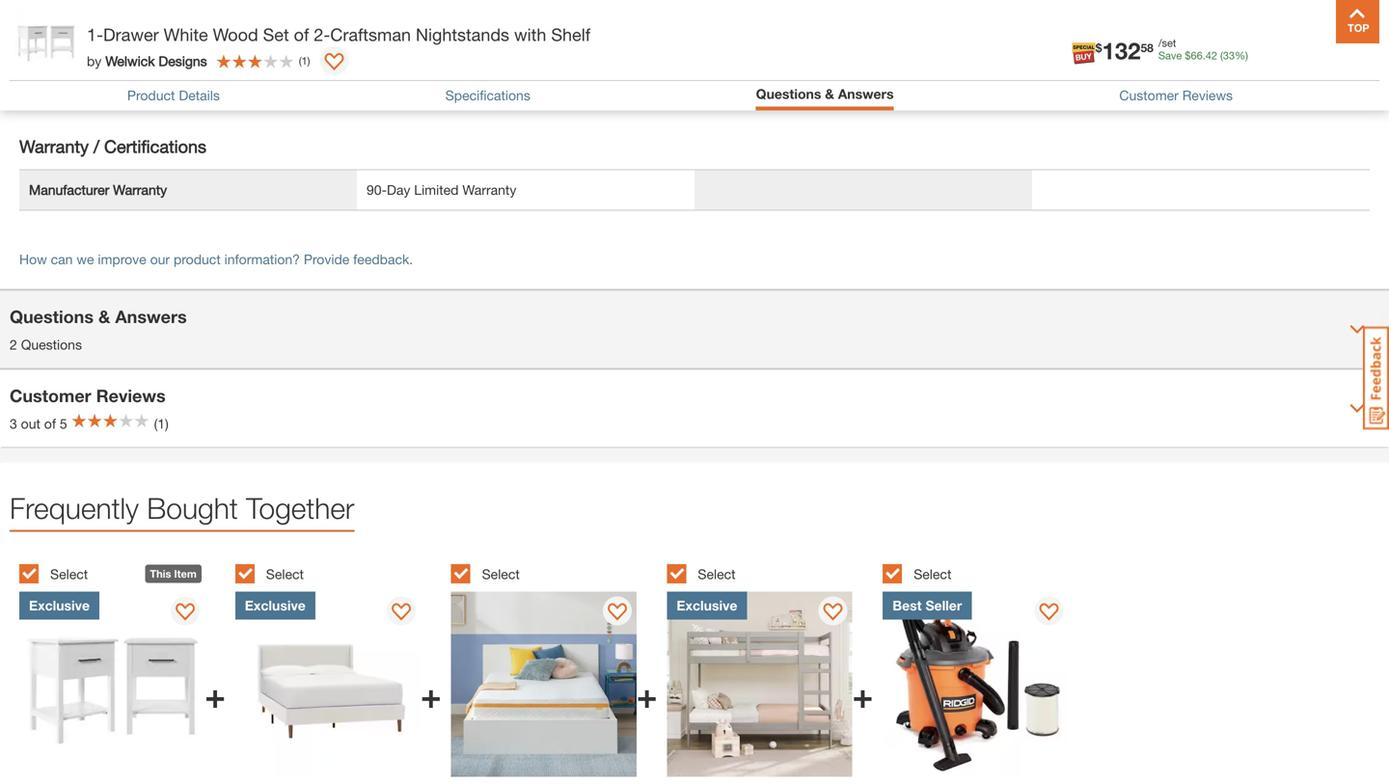 Task type: locate. For each thing, give the bounding box(es) containing it.
bought
[[147, 491, 238, 525]]

1 vertical spatial answers
[[115, 306, 187, 327]]

customer
[[1120, 87, 1179, 103], [10, 385, 91, 406]]

90-
[[367, 182, 387, 198]]

customer reviews up 5
[[10, 385, 166, 406]]

specifications
[[445, 87, 530, 103]]

2 horizontal spatial display image
[[1039, 603, 1059, 623]]

1 display image from the left
[[176, 603, 195, 623]]

customer reviews down save at the top right of page
[[1120, 87, 1233, 103]]

1 vertical spatial caret image
[[1350, 401, 1365, 416]]

0 horizontal spatial customer
[[10, 385, 91, 406]]

exclusive inside 1 / 5 "group"
[[29, 598, 90, 614]]

reviews down .
[[1183, 87, 1233, 103]]

answers for questions & answers
[[838, 86, 894, 102]]

0 vertical spatial customer reviews
[[1120, 87, 1233, 103]]

frequently
[[10, 491, 139, 525]]

0 vertical spatial of
[[294, 24, 309, 45]]

58
[[1141, 41, 1154, 55]]

feedback.
[[353, 251, 413, 267]]

questions & answers 2 questions
[[10, 306, 187, 353]]

product details button
[[127, 87, 220, 103], [127, 87, 220, 103]]

1 horizontal spatial (
[[1221, 49, 1223, 62]]

2 + from the left
[[421, 674, 441, 716]]

5 select from the left
[[914, 566, 952, 582]]

0 horizontal spatial warranty
[[19, 136, 89, 157]]

1 caret image from the top
[[1350, 322, 1365, 337]]

0 vertical spatial caret image
[[1350, 322, 1365, 337]]

customer reviews button
[[1120, 87, 1233, 103], [1120, 87, 1233, 103]]

customer up '3 out of 5'
[[10, 385, 91, 406]]

$ 132 58
[[1096, 37, 1154, 64]]

by welwick designs
[[87, 53, 207, 69]]

questions & answers
[[756, 86, 894, 102]]

select for 3 / 5 group at the bottom left of page
[[482, 566, 520, 582]]

0 horizontal spatial display image
[[176, 603, 195, 623]]

3 out of 5
[[10, 416, 67, 432]]

reviews up '(1)' on the bottom left
[[96, 385, 166, 406]]

3 select from the left
[[482, 566, 520, 582]]

0 horizontal spatial of
[[44, 416, 56, 432]]

1 vertical spatial questions
[[10, 306, 94, 327]]

4 select from the left
[[698, 566, 736, 582]]

&
[[825, 86, 834, 102], [98, 306, 110, 327]]

1 exclusive from the left
[[29, 598, 90, 614]]

customer down save at the top right of page
[[1120, 87, 1179, 103]]

exclusive
[[29, 598, 90, 614], [245, 598, 306, 614], [677, 598, 737, 614]]

select
[[50, 566, 88, 582], [266, 566, 304, 582], [482, 566, 520, 582], [698, 566, 736, 582], [914, 566, 952, 582]]

66
[[1191, 49, 1203, 62]]

1 horizontal spatial answers
[[838, 86, 894, 102]]

warranty
[[19, 136, 89, 157], [113, 182, 167, 198], [462, 182, 517, 198]]

4 + from the left
[[853, 674, 873, 716]]

2 display image from the left
[[824, 603, 843, 623]]

1 horizontal spatial $
[[1185, 49, 1191, 62]]

select for 4 / 5 group
[[698, 566, 736, 582]]

+ for 2 / 5 group at the bottom left
[[421, 674, 441, 716]]

0 vertical spatial answers
[[838, 86, 894, 102]]

0 vertical spatial reviews
[[1183, 87, 1233, 103]]

$ left .
[[1185, 49, 1191, 62]]

5 / 5 group
[[883, 553, 1089, 784]]

exclusive inside 2 / 5 group
[[245, 598, 306, 614]]

questions for questions & answers 2 questions
[[10, 306, 94, 327]]

0 horizontal spatial &
[[98, 306, 110, 327]]

1 horizontal spatial warranty
[[113, 182, 167, 198]]

of left 5
[[44, 416, 56, 432]]

save
[[1159, 49, 1182, 62]]

+ for 4 / 5 group
[[853, 674, 873, 716]]

2 exclusive from the left
[[245, 598, 306, 614]]

(
[[1221, 49, 1223, 62], [299, 55, 302, 67]]

warranty right the limited
[[462, 182, 517, 198]]

3 exclusive from the left
[[677, 598, 737, 614]]

( right 42
[[1221, 49, 1223, 62]]

details
[[179, 87, 220, 103]]

0 horizontal spatial $
[[1096, 41, 1102, 55]]

display image inside 5 / 5 group
[[1039, 603, 1059, 623]]

132
[[1102, 37, 1141, 64]]

answers inside questions & answers 2 questions
[[115, 306, 187, 327]]

0 vertical spatial questions
[[756, 86, 821, 102]]

1 vertical spatial &
[[98, 306, 110, 327]]

1 horizontal spatial display image
[[824, 603, 843, 623]]

of left the 2-
[[294, 24, 309, 45]]

1 horizontal spatial exclusive
[[245, 598, 306, 614]]

+ inside 4 / 5 group
[[853, 674, 873, 716]]

display image
[[325, 53, 344, 72], [392, 603, 411, 623], [608, 603, 627, 623]]

display image inside 4 / 5 group
[[824, 603, 843, 623]]

( left ) on the top left of page
[[299, 55, 302, 67]]

+ for 3 / 5 group at the bottom left of page
[[637, 674, 657, 716]]

+ inside 1 / 5 "group"
[[205, 674, 226, 716]]

2 caret image from the top
[[1350, 401, 1365, 416]]

display image
[[176, 603, 195, 623], [824, 603, 843, 623], [1039, 603, 1059, 623]]

0 vertical spatial customer
[[1120, 87, 1179, 103]]

improve
[[98, 251, 146, 267]]

0 horizontal spatial exclusive
[[29, 598, 90, 614]]

warranty / certifications
[[19, 136, 206, 157]]

select for 2 / 5 group at the bottom left
[[266, 566, 304, 582]]

top button
[[1336, 0, 1380, 43]]

1 horizontal spatial &
[[825, 86, 834, 102]]

answers for questions & answers 2 questions
[[115, 306, 187, 327]]

0 horizontal spatial reviews
[[96, 385, 166, 406]]

specifications button
[[445, 87, 530, 103], [445, 87, 530, 103]]

5
[[60, 416, 67, 432]]

manufacturer
[[29, 182, 109, 198]]

caret image
[[1350, 322, 1365, 337], [1350, 401, 1365, 416]]

select inside 1 / 5 "group"
[[50, 566, 88, 582]]

2 horizontal spatial exclusive
[[677, 598, 737, 614]]

reviews
[[1183, 87, 1233, 103], [96, 385, 166, 406]]

select inside 2 / 5 group
[[266, 566, 304, 582]]

1 vertical spatial customer
[[10, 385, 91, 406]]

1 select from the left
[[50, 566, 88, 582]]

warranty down certifications
[[113, 182, 167, 198]]

$
[[1096, 41, 1102, 55], [1185, 49, 1191, 62]]

answers
[[838, 86, 894, 102], [115, 306, 187, 327]]

0 horizontal spatial answers
[[115, 306, 187, 327]]

0 vertical spatial &
[[825, 86, 834, 102]]

$ right lb
[[1096, 41, 1102, 55]]

of
[[294, 24, 309, 45], [44, 416, 56, 432]]

1 horizontal spatial customer reviews
[[1120, 87, 1233, 103]]

30
[[1042, 47, 1057, 63]]

1 vertical spatial reviews
[[96, 385, 166, 406]]

select inside 3 / 5 group
[[482, 566, 520, 582]]

best
[[893, 598, 922, 614]]

we
[[77, 251, 94, 267]]

information?
[[224, 251, 300, 267]]

customer reviews
[[1120, 87, 1233, 103], [10, 385, 166, 406]]

)
[[307, 55, 310, 67]]

select inside 5 / 5 group
[[914, 566, 952, 582]]

1 + from the left
[[205, 674, 226, 716]]

how can we improve our product information? provide feedback.
[[19, 251, 413, 267]]

display image for grey solid wood transitional twin bunk bed with ladder image
[[824, 603, 843, 623]]

provide
[[304, 251, 350, 267]]

3 display image from the left
[[1039, 603, 1059, 623]]

& for questions & answers
[[825, 86, 834, 102]]

90-day limited warranty
[[367, 182, 517, 198]]

questions
[[756, 86, 821, 102], [10, 306, 94, 327], [21, 337, 82, 353]]

3 + from the left
[[637, 674, 657, 716]]

questions & answers button
[[756, 86, 894, 106], [756, 86, 894, 102]]

feedback link image
[[1363, 326, 1389, 430]]

grey solid wood transitional twin bunk bed with ladder image
[[667, 592, 853, 777]]

can
[[51, 251, 73, 267]]

2 select from the left
[[266, 566, 304, 582]]

by
[[87, 53, 102, 69]]

warranty left /
[[19, 136, 89, 157]]

exclusive inside 4 / 5 group
[[677, 598, 737, 614]]

select inside 4 / 5 group
[[698, 566, 736, 582]]

0 horizontal spatial display image
[[325, 53, 344, 72]]

1 vertical spatial customer reviews
[[10, 385, 166, 406]]

+ inside 3 / 5 group
[[637, 674, 657, 716]]

+ inside 2 / 5 group
[[421, 674, 441, 716]]

& inside questions & answers 2 questions
[[98, 306, 110, 327]]

drawer
[[103, 24, 159, 45]]

+
[[205, 674, 226, 716], [421, 674, 441, 716], [637, 674, 657, 716], [853, 674, 873, 716]]



Task type: vqa. For each thing, say whether or not it's contained in the screenshot.
Select
yes



Task type: describe. For each thing, give the bounding box(es) containing it.
wood
[[213, 24, 258, 45]]

manufacturer warranty
[[29, 182, 167, 198]]

1 horizontal spatial of
[[294, 24, 309, 45]]

1 horizontal spatial display image
[[392, 603, 411, 623]]

.
[[1203, 49, 1206, 62]]

( 1 )
[[299, 55, 310, 67]]

10 in. medium memory foam tight top queen mattress image
[[451, 592, 637, 777]]

our
[[150, 251, 170, 267]]

42
[[1206, 49, 1218, 62]]

caret image for questions & answers
[[1350, 322, 1365, 337]]

( inside /set save $ 66 . 42 ( 33 %)
[[1221, 49, 1223, 62]]

16 gallon 5.0 peak hp nxt wet/dry shop vacuum with filter, locking hose and accessories image
[[883, 592, 1068, 777]]

top material
[[29, 47, 103, 63]]

how
[[19, 251, 47, 267]]

display image inside 1 / 5 "group"
[[176, 603, 195, 623]]

1-drawer white wood set of 2-craftsman nightstands with shelf
[[87, 24, 590, 45]]

out
[[21, 416, 40, 432]]

1 / 5 group
[[19, 553, 226, 784]]

craftsman
[[330, 24, 411, 45]]

2 vertical spatial questions
[[21, 337, 82, 353]]

$ inside /set save $ 66 . 42 ( 33 %)
[[1185, 49, 1191, 62]]

2 horizontal spatial warranty
[[462, 182, 517, 198]]

exclusive for display icon within 1 / 5 "group"
[[29, 598, 90, 614]]

0 horizontal spatial (
[[299, 55, 302, 67]]

lb
[[1061, 47, 1072, 63]]

2-
[[314, 24, 330, 45]]

handale ivory queen upholstery mid century platform bed image
[[235, 592, 421, 777]]

$ inside $ 132 58
[[1096, 41, 1102, 55]]

1-
[[87, 24, 103, 45]]

exclusive for display icon within the 4 / 5 group
[[677, 598, 737, 614]]

& for questions & answers 2 questions
[[98, 306, 110, 327]]

best seller
[[893, 598, 962, 614]]

material
[[55, 47, 103, 63]]

product details
[[127, 87, 220, 103]]

top
[[29, 47, 51, 63]]

seller
[[926, 598, 962, 614]]

/set
[[1159, 37, 1176, 49]]

2 horizontal spatial display image
[[608, 603, 627, 623]]

exclusive for middle display image
[[245, 598, 306, 614]]

(1)
[[154, 416, 169, 432]]

day
[[387, 182, 410, 198]]

certifications
[[104, 136, 206, 157]]

3
[[10, 416, 17, 432]]

product image image
[[14, 10, 77, 72]]

1
[[302, 55, 307, 67]]

white
[[164, 24, 208, 45]]

how can we improve our product information? provide feedback. link
[[19, 251, 413, 267]]

item
[[174, 568, 197, 580]]

product
[[127, 87, 175, 103]]

together
[[246, 491, 354, 525]]

30 lb
[[1042, 47, 1072, 63]]

select for 1 / 5 "group" at the bottom left
[[50, 566, 88, 582]]

0 horizontal spatial customer reviews
[[10, 385, 166, 406]]

frequently bought together
[[10, 491, 354, 525]]

2
[[10, 337, 17, 353]]

3 / 5 group
[[451, 553, 657, 784]]

designs
[[159, 53, 207, 69]]

nightstands
[[416, 24, 509, 45]]

33
[[1223, 49, 1235, 62]]

/set save $ 66 . 42 ( 33 %)
[[1159, 37, 1248, 62]]

this
[[150, 568, 171, 580]]

/
[[94, 136, 99, 157]]

product
[[174, 251, 221, 267]]

4 / 5 group
[[667, 553, 873, 784]]

%)
[[1235, 49, 1248, 62]]

caret image for customer reviews
[[1350, 401, 1365, 416]]

welwick
[[105, 53, 155, 69]]

shelf
[[551, 24, 590, 45]]

limited
[[414, 182, 459, 198]]

1 vertical spatial of
[[44, 416, 56, 432]]

1 horizontal spatial reviews
[[1183, 87, 1233, 103]]

2 / 5 group
[[235, 553, 441, 784]]

questions for questions & answers
[[756, 86, 821, 102]]

this item
[[150, 568, 197, 580]]

with
[[514, 24, 546, 45]]

set
[[263, 24, 289, 45]]

display image for 16 gallon 5.0 peak hp nxt wet/dry shop vacuum with filter, locking hose and accessories image
[[1039, 603, 1059, 623]]

select for 5 / 5 group at the bottom of page
[[914, 566, 952, 582]]

1 horizontal spatial customer
[[1120, 87, 1179, 103]]



